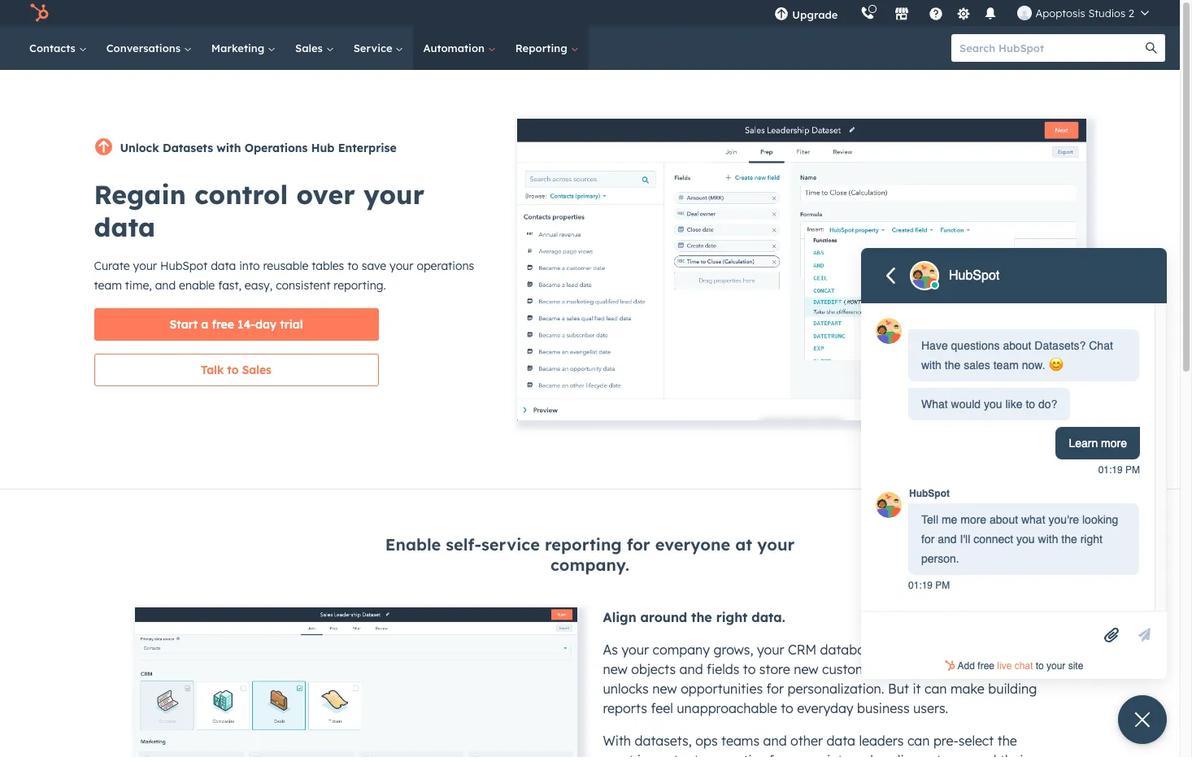 Task type: vqa. For each thing, say whether or not it's contained in the screenshot.
Notifications link
no



Task type: describe. For each thing, give the bounding box(es) containing it.
reporting link
[[506, 26, 588, 70]]

start a free 14-day trial button
[[94, 308, 379, 341]]

service link
[[344, 26, 413, 70]]

tables
[[312, 259, 344, 273]]

personalization.
[[788, 681, 884, 697]]

menu containing apoptosis studios 2
[[763, 0, 1160, 26]]

to inside with datasets, ops teams and other data leaders can pre-select the most important properties for every internal audience to ground thei
[[937, 753, 949, 757]]

to up other
[[781, 700, 794, 717]]

a
[[201, 317, 208, 332]]

conversations link
[[97, 26, 202, 70]]

right
[[716, 609, 748, 626]]

for inside with datasets, ops teams and other data leaders can pre-select the most important properties for every internal audience to ground thei
[[769, 753, 786, 757]]

but
[[888, 681, 909, 697]]

2
[[1129, 7, 1134, 20]]

ops
[[695, 733, 718, 749]]

contacts
[[29, 41, 79, 54]]

crm
[[788, 642, 817, 658]]

every
[[790, 753, 823, 757]]

most
[[603, 753, 634, 757]]

at
[[735, 535, 752, 555]]

align around the right data.
[[603, 609, 785, 626]]

self-
[[446, 535, 481, 555]]

settings link
[[953, 4, 974, 22]]

2 grows, from the left
[[883, 642, 922, 658]]

to inside 'talk to sales' button
[[227, 363, 239, 377]]

service
[[353, 41, 396, 54]]

data inside curate your hubspot data into reusable tables to save your operations team time, and enable fast, easy, consistent reporting.
[[211, 259, 236, 273]]

consistent
[[276, 278, 330, 293]]

for inside as your company grows, your crm database grows, too. you create new objects and fields to store new customer insights. new data unlocks new opportunities for personalization. but it can make building reports feel unapproachable to everyday business users.
[[767, 681, 784, 697]]

data.
[[752, 609, 785, 626]]

your inside enable self-service reporting for everyone at your company.
[[757, 535, 795, 555]]

1 grows, from the left
[[714, 642, 753, 658]]

automation link
[[413, 26, 506, 70]]

reports
[[603, 700, 647, 717]]

leaders
[[859, 733, 904, 749]]

notifications image
[[984, 7, 998, 22]]

company.
[[550, 555, 629, 575]]

to left "store" on the bottom right of page
[[743, 661, 756, 678]]

new
[[937, 661, 965, 678]]

unapproachable
[[677, 700, 777, 717]]

and for enable
[[155, 278, 176, 293]]

ground
[[953, 753, 997, 757]]

time,
[[125, 278, 152, 293]]

enable
[[385, 535, 441, 555]]

enterprise
[[338, 141, 397, 155]]

trial
[[280, 317, 303, 332]]

everyone
[[655, 535, 730, 555]]

the inside with datasets, ops teams and other data leaders can pre-select the most important properties for every internal audience to ground thei
[[998, 733, 1017, 749]]

reporting
[[515, 41, 570, 54]]

conversations
[[106, 41, 184, 54]]

audience
[[877, 753, 933, 757]]

database
[[820, 642, 879, 658]]

curate
[[94, 259, 130, 273]]

service
[[481, 535, 540, 555]]

customer
[[822, 661, 880, 678]]

everyday
[[797, 700, 853, 717]]

0 horizontal spatial new
[[603, 661, 628, 678]]

enable
[[179, 278, 215, 293]]

data inside with datasets, ops teams and other data leaders can pre-select the most important properties for every internal audience to ground thei
[[827, 733, 856, 749]]

pre-
[[933, 733, 959, 749]]

reusable
[[263, 259, 308, 273]]

into
[[239, 259, 260, 273]]

data inside as your company grows, your crm database grows, too. you create new objects and fields to store new customer insights. new data unlocks new opportunities for personalization. but it can make building reports feel unapproachable to everyday business users.
[[968, 661, 997, 678]]

important
[[637, 753, 699, 757]]

help button
[[923, 0, 950, 26]]

1 horizontal spatial sales
[[295, 41, 326, 54]]

apoptosis studios 2 button
[[1008, 0, 1159, 26]]

operations
[[417, 259, 474, 273]]

free
[[212, 317, 234, 332]]

day
[[255, 317, 277, 332]]

tara schultz image
[[1018, 6, 1032, 20]]

teams
[[721, 733, 760, 749]]

to inside curate your hubspot data into reusable tables to save your operations team time, and enable fast, easy, consistent reporting.
[[347, 259, 359, 273]]

marketing
[[211, 41, 268, 54]]

unlock datasets with operations hub enterprise
[[120, 141, 397, 155]]

apoptosis
[[1036, 7, 1085, 20]]

save
[[362, 259, 386, 273]]

automation
[[423, 41, 488, 54]]

search button
[[1138, 34, 1165, 62]]

regain control over your data
[[94, 178, 425, 243]]

select
[[959, 733, 994, 749]]

contacts link
[[20, 26, 97, 70]]

datasets,
[[635, 733, 692, 749]]

building
[[988, 681, 1037, 697]]

create
[[980, 642, 1018, 658]]

unlocks
[[603, 681, 649, 697]]

opportunities
[[681, 681, 763, 697]]

operations
[[245, 141, 308, 155]]

hubspot
[[160, 259, 208, 273]]

sales link
[[285, 26, 344, 70]]

calling icon image
[[861, 7, 875, 21]]



Task type: locate. For each thing, give the bounding box(es) containing it.
the
[[691, 609, 712, 626], [998, 733, 1017, 749]]

control
[[194, 178, 288, 211]]

reporting
[[545, 535, 622, 555]]

help image
[[929, 7, 944, 22]]

hub
[[311, 141, 335, 155]]

studios
[[1088, 7, 1126, 20]]

menu
[[763, 0, 1160, 26]]

and inside curate your hubspot data into reusable tables to save your operations team time, and enable fast, easy, consistent reporting.
[[155, 278, 176, 293]]

Search HubSpot search field
[[951, 34, 1151, 62]]

1 vertical spatial for
[[767, 681, 784, 697]]

2 vertical spatial and
[[763, 733, 787, 749]]

hubspot image
[[29, 3, 49, 23]]

can inside as your company grows, your crm database grows, too. you create new objects and fields to store new customer insights. new data unlocks new opportunities for personalization. but it can make building reports feel unapproachable to everyday business users.
[[925, 681, 947, 697]]

to down pre-
[[937, 753, 949, 757]]

1 horizontal spatial new
[[652, 681, 677, 697]]

your right at
[[757, 535, 795, 555]]

unlock
[[120, 141, 159, 155]]

your up time, at the top of the page
[[133, 259, 157, 273]]

0 horizontal spatial sales
[[242, 363, 272, 377]]

feel
[[651, 700, 673, 717]]

fast,
[[218, 278, 241, 293]]

start
[[170, 317, 198, 332]]

1 vertical spatial the
[[998, 733, 1017, 749]]

enable self-service reporting for everyone at your company.
[[385, 535, 795, 575]]

for left everyone on the bottom of the page
[[627, 535, 650, 555]]

sales right talk
[[242, 363, 272, 377]]

with datasets, ops teams and other data leaders can pre-select the most important properties for every internal audience to ground thei
[[603, 733, 1045, 757]]

for left every
[[769, 753, 786, 757]]

and
[[155, 278, 176, 293], [679, 661, 703, 678], [763, 733, 787, 749]]

1 horizontal spatial and
[[679, 661, 703, 678]]

make
[[951, 681, 985, 697]]

for
[[627, 535, 650, 555], [767, 681, 784, 697], [769, 753, 786, 757]]

2 horizontal spatial and
[[763, 733, 787, 749]]

fields
[[707, 661, 739, 678]]

around
[[640, 609, 687, 626]]

0 horizontal spatial and
[[155, 278, 176, 293]]

and inside as your company grows, your crm database grows, too. you create new objects and fields to store new customer insights. new data unlocks new opportunities for personalization. but it can make building reports feel unapproachable to everyday business users.
[[679, 661, 703, 678]]

you
[[953, 642, 976, 658]]

and down hubspot
[[155, 278, 176, 293]]

sales inside button
[[242, 363, 272, 377]]

marketplaces image
[[895, 7, 910, 22]]

sales left service
[[295, 41, 326, 54]]

search image
[[1146, 42, 1157, 54]]

upgrade
[[792, 8, 838, 21]]

0 vertical spatial the
[[691, 609, 712, 626]]

internal
[[827, 753, 873, 757]]

your down enterprise at left
[[363, 178, 425, 211]]

regain
[[94, 178, 186, 211]]

0 vertical spatial for
[[627, 535, 650, 555]]

grows, up fields
[[714, 642, 753, 658]]

for inside enable self-service reporting for everyone at your company.
[[627, 535, 650, 555]]

as
[[603, 642, 618, 658]]

1 vertical spatial sales
[[242, 363, 272, 377]]

properties
[[703, 753, 765, 757]]

and down the company
[[679, 661, 703, 678]]

talk
[[201, 363, 224, 377]]

your inside regain control over your data
[[363, 178, 425, 211]]

users.
[[913, 700, 948, 717]]

2 vertical spatial for
[[769, 753, 786, 757]]

your right 'as'
[[622, 642, 649, 658]]

can inside with datasets, ops teams and other data leaders can pre-select the most important properties for every internal audience to ground thei
[[907, 733, 930, 749]]

1 horizontal spatial the
[[998, 733, 1017, 749]]

notifications button
[[977, 0, 1005, 26]]

with
[[603, 733, 631, 749]]

sales
[[295, 41, 326, 54], [242, 363, 272, 377]]

1 horizontal spatial grows,
[[883, 642, 922, 658]]

marketplaces button
[[885, 0, 919, 26]]

data up make
[[968, 661, 997, 678]]

can right it
[[925, 681, 947, 697]]

and inside with datasets, ops teams and other data leaders can pre-select the most important properties for every internal audience to ground thei
[[763, 733, 787, 749]]

your up "store" on the bottom right of page
[[757, 642, 784, 658]]

objects
[[631, 661, 676, 678]]

business
[[857, 700, 910, 717]]

grows,
[[714, 642, 753, 658], [883, 642, 922, 658]]

new down 'as'
[[603, 661, 628, 678]]

0 vertical spatial and
[[155, 278, 176, 293]]

2 horizontal spatial new
[[794, 661, 819, 678]]

insights.
[[883, 661, 934, 678]]

talk to sales button
[[94, 354, 379, 386]]

team
[[94, 278, 122, 293]]

the left right
[[691, 609, 712, 626]]

and left other
[[763, 733, 787, 749]]

to
[[347, 259, 359, 273], [227, 363, 239, 377], [743, 661, 756, 678], [781, 700, 794, 717], [937, 753, 949, 757]]

with
[[217, 141, 241, 155]]

data
[[94, 211, 155, 243], [211, 259, 236, 273], [968, 661, 997, 678], [827, 733, 856, 749]]

new up feel
[[652, 681, 677, 697]]

company
[[653, 642, 710, 658]]

can up audience
[[907, 733, 930, 749]]

0 vertical spatial can
[[925, 681, 947, 697]]

menu item
[[849, 0, 853, 26]]

chat widget region
[[838, 209, 1180, 757]]

and for fields
[[679, 661, 703, 678]]

1 vertical spatial can
[[907, 733, 930, 749]]

as your company grows, your crm database grows, too. you create new objects and fields to store new customer insights. new data unlocks new opportunities for personalization. but it can make building reports feel unapproachable to everyday business users.
[[603, 642, 1037, 717]]

talk to sales
[[201, 363, 272, 377]]

datasets
[[163, 141, 213, 155]]

0 horizontal spatial the
[[691, 609, 712, 626]]

for down "store" on the bottom right of page
[[767, 681, 784, 697]]

new
[[603, 661, 628, 678], [794, 661, 819, 678], [652, 681, 677, 697]]

settings image
[[956, 7, 971, 22]]

reporting.
[[334, 278, 386, 293]]

data up internal
[[827, 733, 856, 749]]

to right talk
[[227, 363, 239, 377]]

data up fast,
[[211, 259, 236, 273]]

over
[[296, 178, 355, 211]]

other
[[790, 733, 823, 749]]

it
[[913, 681, 921, 697]]

0 horizontal spatial grows,
[[714, 642, 753, 658]]

grows, up insights.
[[883, 642, 922, 658]]

calling icon button
[[854, 2, 882, 24]]

upgrade image
[[774, 7, 789, 22]]

apoptosis studios 2
[[1036, 7, 1134, 20]]

start a free 14-day trial
[[170, 317, 303, 332]]

data up curate
[[94, 211, 155, 243]]

new down crm
[[794, 661, 819, 678]]

the right select
[[998, 733, 1017, 749]]

data inside regain control over your data
[[94, 211, 155, 243]]

0 vertical spatial sales
[[295, 41, 326, 54]]

1 vertical spatial and
[[679, 661, 703, 678]]

can
[[925, 681, 947, 697], [907, 733, 930, 749]]

your right save
[[390, 259, 414, 273]]

to up the reporting.
[[347, 259, 359, 273]]

curate your hubspot data into reusable tables to save your operations team time, and enable fast, easy, consistent reporting.
[[94, 259, 474, 293]]



